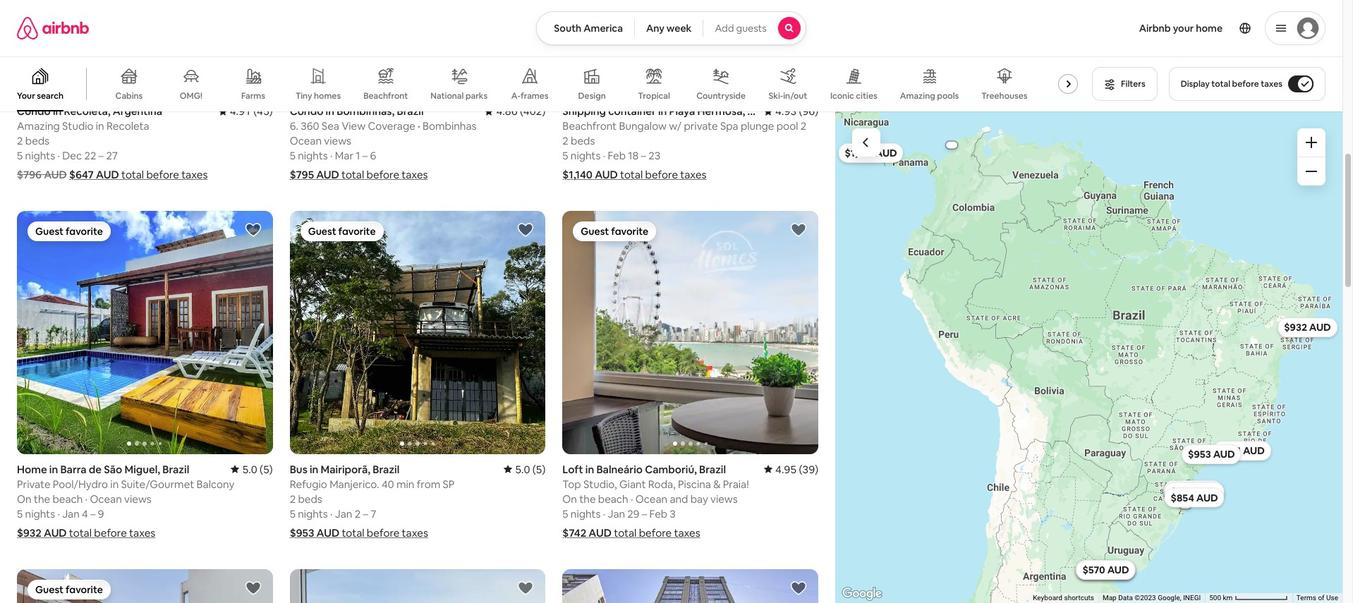 Task type: describe. For each thing, give the bounding box(es) containing it.
on for private pool/hydro in suite/gourmet balcony
[[17, 492, 31, 506]]

before inside loft in balneário camboriú, brazil top studio, giant roda,  piscina  & praia! on the beach · ocean and bay views 5 nights · jan 29 – feb 3 $742 aud total before taxes
[[639, 526, 672, 539]]

omg!
[[180, 90, 203, 102]]

inegi
[[1183, 594, 1201, 602]]

total inside condo in recoleta, argentina amazing studio in recoleta 2 beds 5 nights · dec 22 – 27 $796 aud $647 aud total before taxes
[[121, 168, 144, 181]]

your search
[[17, 90, 63, 102]]

são
[[104, 463, 122, 476]]

in for condo in bombinhas, brazil
[[326, 104, 334, 118]]

(402)
[[520, 104, 546, 118]]

top
[[563, 477, 581, 491]]

taxes inside loft in balneário camboriú, brazil top studio, giant roda,  piscina  & praia! on the beach · ocean and bay views 5 nights · jan 29 – feb 3 $742 aud total before taxes
[[674, 526, 700, 539]]

zoom in image
[[1306, 137, 1317, 148]]

south america button
[[536, 11, 635, 45]]

5.0 out of 5 average rating,  5 reviews image for home in barra de são miguel, brazil private pool/hydro in suite/gourmet balcony on the beach · ocean views 5 nights · jan 4 – 9 $932 aud total before taxes
[[231, 463, 273, 476]]

(5) for home in barra de são miguel, brazil private pool/hydro in suite/gourmet balcony on the beach · ocean views 5 nights · jan 4 – 9 $932 aud total before taxes
[[260, 463, 273, 476]]

before inside condo in recoleta, argentina amazing studio in recoleta 2 beds 5 nights · dec 22 – 27 $796 aud $647 aud total before taxes
[[146, 168, 179, 181]]

mar
[[335, 149, 354, 162]]

4.95
[[775, 463, 797, 476]]

treehouses
[[982, 90, 1028, 102]]

loft in balneário camboriú, brazil top studio, giant roda,  piscina  & praia! on the beach · ocean and bay views 5 nights · jan 29 – feb 3 $742 aud total before taxes
[[563, 463, 749, 539]]

in for condo in recoleta, argentina
[[53, 104, 62, 118]]

your
[[17, 90, 35, 102]]

$742 aud inside button
[[1170, 484, 1216, 496]]

add to wishlist: apartment in copacabana, brazil image
[[517, 580, 534, 597]]

1 horizontal spatial amazing
[[900, 90, 935, 102]]

$742 aud inside loft in balneário camboriú, brazil top studio, giant roda,  piscina  & praia! on the beach · ocean and bay views 5 nights · jan 29 – feb 3 $742 aud total before taxes
[[563, 526, 612, 539]]

sea
[[322, 119, 339, 133]]

ocean inside condo in bombinhas, brazil 6. 360 sea view coverage • bombinhas ocean views 5 nights · mar 1 – 6 $795 aud total before taxes
[[290, 134, 322, 148]]

beachfront for beachfront
[[363, 90, 408, 102]]

$1,140 aud inside beachfront bungalow w/ private spa plunge pool 2 2 beds 5 nights · feb 18 – 23 $1,140 aud total before taxes
[[563, 168, 618, 181]]

google,
[[1158, 594, 1182, 602]]

total inside the home in barra de são miguel, brazil private pool/hydro in suite/gourmet balcony on the beach · ocean views 5 nights · jan 4 – 9 $932 aud total before taxes
[[69, 526, 92, 539]]

sp
[[443, 477, 455, 491]]

and
[[670, 492, 688, 506]]

taxes inside the home in barra de são miguel, brazil private pool/hydro in suite/gourmet balcony on the beach · ocean views 5 nights · jan 4 – 9 $932 aud total before taxes
[[129, 526, 155, 539]]

feb inside loft in balneário camboriú, brazil top studio, giant roda,  piscina  & praia! on the beach · ocean and bay views 5 nights · jan 29 – feb 3 $742 aud total before taxes
[[650, 507, 668, 520]]

taxes inside condo in bombinhas, brazil 6. 360 sea view coverage • bombinhas ocean views 5 nights · mar 1 – 6 $795 aud total before taxes
[[402, 168, 428, 181]]

$932 aud inside the home in barra de são miguel, brazil private pool/hydro in suite/gourmet balcony on the beach · ocean views 5 nights · jan 4 – 9 $932 aud total before taxes
[[17, 526, 67, 539]]

camboriú,
[[645, 463, 697, 476]]

(96)
[[799, 104, 818, 118]]

· inside beachfront bungalow w/ private spa plunge pool 2 2 beds 5 nights · feb 18 – 23 $1,140 aud total before taxes
[[603, 149, 606, 162]]

zoom out image
[[1306, 166, 1317, 177]]

min
[[396, 477, 414, 491]]

(5) for bus in mairiporã, brazil refugio manjerico. 40 min from sp 2 beds 5 nights · jan 2 – 7 $953 aud total before taxes
[[533, 463, 546, 476]]

$795 aud inside "button"
[[1171, 486, 1218, 498]]

(39)
[[799, 463, 818, 476]]

· left 29
[[603, 507, 606, 520]]

bay
[[691, 492, 708, 506]]

$647 aud inside button
[[1082, 563, 1129, 576]]

beds for beachfront bungalow w/ private spa plunge pool 2
[[571, 134, 595, 148]]

taxes inside bus in mairiporã, brazil refugio manjerico. 40 min from sp 2 beds 5 nights · jan 2 – 7 $953 aud total before taxes
[[402, 526, 428, 539]]

$570 aud button
[[1076, 560, 1135, 580]]

terms
[[1297, 594, 1317, 602]]

shortcuts
[[1064, 594, 1094, 602]]

5.0 out of 5 average rating,  5 reviews image for bus in mairiporã, brazil refugio manjerico. 40 min from sp 2 beds 5 nights · jan 2 – 7 $953 aud total before taxes
[[504, 463, 546, 476]]

amazing inside condo in recoleta, argentina amazing studio in recoleta 2 beds 5 nights · dec 22 – 27 $796 aud $647 aud total before taxes
[[17, 119, 60, 133]]

total inside bus in mairiporã, brazil refugio manjerico. 40 min from sp 2 beds 5 nights · jan 2 – 7 $953 aud total before taxes
[[342, 526, 364, 539]]

5 inside bus in mairiporã, brazil refugio manjerico. 40 min from sp 2 beds 5 nights · jan 2 – 7 $953 aud total before taxes
[[290, 507, 296, 520]]

studio
[[62, 119, 94, 133]]

google map
showing 20 stays. region
[[835, 111, 1343, 603]]

loft
[[563, 463, 583, 476]]

22
[[84, 149, 96, 162]]

in down 'recoleta,' at the left top of the page
[[96, 119, 104, 133]]

cabins
[[115, 90, 143, 102]]

5.0 for home in barra de são miguel, brazil private pool/hydro in suite/gourmet balcony on the beach · ocean views 5 nights · jan 4 – 9 $932 aud total before taxes
[[242, 463, 257, 476]]

$451 aud
[[1219, 444, 1265, 457]]

private
[[684, 119, 718, 133]]

4.93 (96)
[[775, 104, 818, 118]]

add guests button
[[703, 11, 806, 45]]

· down giant
[[631, 492, 633, 506]]

taxes inside beachfront bungalow w/ private spa plunge pool 2 2 beds 5 nights · feb 18 – 23 $1,140 aud total before taxes
[[680, 168, 707, 181]]

filters button
[[1092, 67, 1158, 101]]

6
[[370, 149, 376, 162]]

$953 aud inside bus in mairiporã, brazil refugio manjerico. 40 min from sp 2 beds 5 nights · jan 2 – 7 $953 aud total before taxes
[[290, 526, 340, 539]]

map
[[1103, 594, 1117, 602]]

7
[[371, 507, 376, 520]]

– inside beachfront bungalow w/ private spa plunge pool 2 2 beds 5 nights · feb 18 – 23 $1,140 aud total before taxes
[[641, 149, 646, 162]]

©2023
[[1135, 594, 1156, 602]]

· inside bus in mairiporã, brazil refugio manjerico. 40 min from sp 2 beds 5 nights · jan 2 – 7 $953 aud total before taxes
[[330, 507, 333, 520]]

500
[[1210, 594, 1221, 602]]

google image
[[839, 585, 886, 603]]

america
[[584, 22, 623, 35]]

condo in recoleta, argentina amazing studio in recoleta 2 beds 5 nights · dec 22 – 27 $796 aud $647 aud total before taxes
[[17, 104, 208, 181]]

$876 aud button
[[937, 135, 966, 155]]

&
[[713, 477, 721, 491]]

home in barra de são miguel, brazil private pool/hydro in suite/gourmet balcony on the beach · ocean views 5 nights · jan 4 – 9 $932 aud total before taxes
[[17, 463, 234, 539]]

suite/gourmet
[[121, 477, 194, 491]]

4.93 out of 5 average rating,  96 reviews image
[[764, 104, 818, 118]]

national parks
[[431, 90, 488, 101]]

a-
[[511, 90, 521, 102]]

total inside condo in bombinhas, brazil 6. 360 sea view coverage • bombinhas ocean views 5 nights · mar 1 – 6 $795 aud total before taxes
[[342, 168, 364, 181]]

group containing national parks
[[0, 56, 1090, 111]]

ocean for home in barra de são miguel, brazil private pool/hydro in suite/gourmet balcony on the beach · ocean views 5 nights · jan 4 – 9 $932 aud total before taxes
[[90, 492, 122, 506]]

bus in mairiporã, brazil refugio manjerico. 40 min from sp 2 beds 5 nights · jan 2 – 7 $953 aud total before taxes
[[290, 463, 455, 539]]

(45)
[[253, 104, 273, 118]]

brazil inside the home in barra de são miguel, brazil private pool/hydro in suite/gourmet balcony on the beach · ocean views 5 nights · jan 4 – 9 $932 aud total before taxes
[[162, 463, 189, 476]]

search
[[37, 90, 63, 102]]

iconic
[[830, 90, 854, 101]]

balneário
[[596, 463, 643, 476]]

add to wishlist: loft in balneário camboriú, brazil image
[[790, 222, 807, 239]]

add
[[715, 22, 734, 35]]

terms of use link
[[1297, 594, 1338, 602]]

40
[[382, 477, 394, 491]]

manjerico.
[[330, 477, 379, 491]]

views inside loft in balneário camboriú, brazil top studio, giant roda,  piscina  & praia! on the beach · ocean and bay views 5 nights · jan 29 – feb 3 $742 aud total before taxes
[[711, 492, 738, 506]]

$854 aud
[[1171, 491, 1218, 504]]

dec
[[62, 149, 82, 162]]

500 km
[[1210, 594, 1235, 602]]

filters
[[1121, 78, 1146, 90]]

· up 4
[[85, 492, 88, 506]]

condo for amazing
[[17, 104, 51, 118]]

nights inside the home in barra de são miguel, brazil private pool/hydro in suite/gourmet balcony on the beach · ocean views 5 nights · jan 4 – 9 $932 aud total before taxes
[[25, 507, 55, 520]]

4.86 out of 5 average rating,  402 reviews image
[[485, 104, 546, 118]]

27
[[106, 149, 118, 162]]

farms
[[241, 90, 265, 102]]

display total before taxes
[[1181, 78, 1283, 90]]

giant
[[619, 477, 646, 491]]

profile element
[[823, 0, 1326, 56]]

$953 aud button
[[1182, 444, 1241, 464]]

4.91 (45)
[[230, 104, 273, 118]]

add to wishlist: apartment in san nicolás, argentina image
[[790, 580, 807, 597]]

from
[[417, 477, 440, 491]]

500 km button
[[1205, 593, 1293, 603]]

in for bus in mairiporã, brazil
[[310, 463, 319, 476]]

$1,140 aud inside $1,140 aud "button"
[[845, 146, 897, 159]]

– inside condo in bombinhas, brazil 6. 360 sea view coverage • bombinhas ocean views 5 nights · mar 1 – 6 $795 aud total before taxes
[[363, 149, 368, 162]]

views inside condo in bombinhas, brazil 6. 360 sea view coverage • bombinhas ocean views 5 nights · mar 1 – 6 $795 aud total before taxes
[[324, 134, 351, 148]]

keyboard shortcuts
[[1033, 594, 1094, 602]]

1
[[356, 149, 360, 162]]

before inside bus in mairiporã, brazil refugio manjerico. 40 min from sp 2 beds 5 nights · jan 2 – 7 $953 aud total before taxes
[[367, 526, 400, 539]]

$876 aud
[[942, 142, 961, 147]]

beach for jan 29 – feb 3
[[598, 492, 628, 506]]

display
[[1181, 78, 1210, 90]]



Task type: locate. For each thing, give the bounding box(es) containing it.
$854 aud button
[[1164, 488, 1224, 507]]

jan left 29
[[608, 507, 625, 520]]

2 5.0 out of 5 average rating,  5 reviews image from the left
[[504, 463, 546, 476]]

nights down refugio on the bottom of page
[[298, 507, 328, 520]]

beach down studio,
[[598, 492, 628, 506]]

1 vertical spatial amazing
[[17, 119, 60, 133]]

in down "search" in the left top of the page
[[53, 104, 62, 118]]

national
[[431, 90, 464, 101]]

·
[[57, 149, 60, 162], [330, 149, 333, 162], [603, 149, 606, 162], [85, 492, 88, 506], [631, 492, 633, 506], [57, 507, 60, 520], [330, 507, 333, 520], [603, 507, 606, 520]]

2 inside condo in recoleta, argentina amazing studio in recoleta 2 beds 5 nights · dec 22 – 27 $796 aud $647 aud total before taxes
[[17, 134, 23, 148]]

1 on from the left
[[17, 492, 31, 506]]

amazing left pools
[[900, 90, 935, 102]]

taxes
[[1261, 78, 1283, 90], [181, 168, 208, 181], [402, 168, 428, 181], [680, 168, 707, 181], [129, 526, 155, 539], [402, 526, 428, 539], [674, 526, 700, 539]]

3 jan from the left
[[608, 507, 625, 520]]

add to wishlist: apartment in buenos aires, argentina image
[[245, 580, 262, 597]]

· left dec
[[57, 149, 60, 162]]

$790 aud button
[[1164, 482, 1224, 502]]

1 5.0 from the left
[[242, 463, 257, 476]]

countryside
[[697, 90, 746, 102]]

any week button
[[634, 11, 704, 45]]

5 inside condo in recoleta, argentina amazing studio in recoleta 2 beds 5 nights · dec 22 – 27 $796 aud $647 aud total before taxes
[[17, 149, 23, 162]]

3
[[670, 507, 676, 520]]

5.0 left loft
[[515, 463, 530, 476]]

total inside loft in balneário camboriú, brazil top studio, giant roda,  piscina  & praia! on the beach · ocean and bay views 5 nights · jan 29 – feb 3 $742 aud total before taxes
[[614, 526, 637, 539]]

in inside loft in balneário camboriú, brazil top studio, giant roda,  piscina  & praia! on the beach · ocean and bay views 5 nights · jan 29 – feb 3 $742 aud total before taxes
[[586, 463, 594, 476]]

5.0 out of 5 average rating,  5 reviews image up balcony
[[231, 463, 273, 476]]

2 5.0 from the left
[[515, 463, 530, 476]]

–
[[99, 149, 104, 162], [363, 149, 368, 162], [641, 149, 646, 162], [90, 507, 96, 520], [363, 507, 368, 520], [642, 507, 647, 520]]

in for home in barra de são miguel, brazil
[[49, 463, 58, 476]]

iconic cities
[[830, 90, 878, 101]]

23
[[649, 149, 661, 162]]

0 vertical spatial feb
[[608, 149, 626, 162]]

none search field containing south america
[[536, 11, 806, 45]]

home
[[17, 463, 47, 476]]

18
[[628, 149, 639, 162]]

0 horizontal spatial the
[[34, 492, 50, 506]]

– right 18
[[641, 149, 646, 162]]

the inside loft in balneário camboriú, brazil top studio, giant roda,  piscina  & praia! on the beach · ocean and bay views 5 nights · jan 29 – feb 3 $742 aud total before taxes
[[579, 492, 596, 506]]

ocean down roda,
[[636, 492, 668, 506]]

argentina
[[113, 104, 162, 118]]

beach inside loft in balneário camboriú, brazil top studio, giant roda,  piscina  & praia! on the beach · ocean and bay views 5 nights · jan 29 – feb 3 $742 aud total before taxes
[[598, 492, 628, 506]]

pool/hydro
[[53, 477, 108, 491]]

0 horizontal spatial beach
[[53, 492, 83, 506]]

brazil up suite/gourmet
[[162, 463, 189, 476]]

the for jan
[[34, 492, 50, 506]]

keyboard
[[1033, 594, 1063, 602]]

1 vertical spatial beachfront
[[563, 119, 617, 133]]

0 horizontal spatial amazing
[[17, 119, 60, 133]]

· inside condo in bombinhas, brazil 6. 360 sea view coverage • bombinhas ocean views 5 nights · mar 1 – 6 $795 aud total before taxes
[[330, 149, 333, 162]]

1 horizontal spatial beds
[[298, 492, 322, 506]]

amazing down your search
[[17, 119, 60, 133]]

praia!
[[723, 477, 749, 491]]

brazil inside condo in bombinhas, brazil 6. 360 sea view coverage • bombinhas ocean views 5 nights · mar 1 – 6 $795 aud total before taxes
[[397, 104, 424, 118]]

the down private
[[34, 492, 50, 506]]

condo inside condo in recoleta, argentina amazing studio in recoleta 2 beds 5 nights · dec 22 – 27 $796 aud $647 aud total before taxes
[[17, 104, 51, 118]]

beach inside the home in barra de são miguel, brazil private pool/hydro in suite/gourmet balcony on the beach · ocean views 5 nights · jan 4 – 9 $932 aud total before taxes
[[53, 492, 83, 506]]

feb left 18
[[608, 149, 626, 162]]

– inside the home in barra de são miguel, brazil private pool/hydro in suite/gourmet balcony on the beach · ocean views 5 nights · jan 4 – 9 $932 aud total before taxes
[[90, 507, 96, 520]]

0 horizontal spatial $647 aud
[[69, 168, 119, 181]]

bombinhas
[[423, 119, 477, 133]]

on inside the home in barra de são miguel, brazil private pool/hydro in suite/gourmet balcony on the beach · ocean views 5 nights · jan 4 – 9 $932 aud total before taxes
[[17, 492, 31, 506]]

1 vertical spatial $795 aud
[[1171, 486, 1218, 498]]

0 horizontal spatial $953 aud
[[290, 526, 340, 539]]

on down top
[[563, 492, 577, 506]]

total down the recoleta
[[121, 168, 144, 181]]

brazil
[[397, 104, 424, 118], [162, 463, 189, 476], [373, 463, 400, 476], [699, 463, 726, 476]]

beachfront inside beachfront bungalow w/ private spa plunge pool 2 2 beds 5 nights · feb 18 – 23 $1,140 aud total before taxes
[[563, 119, 617, 133]]

jan inside bus in mairiporã, brazil refugio manjerico. 40 min from sp 2 beds 5 nights · jan 2 – 7 $953 aud total before taxes
[[335, 507, 352, 520]]

5 inside the home in barra de são miguel, brazil private pool/hydro in suite/gourmet balcony on the beach · ocean views 5 nights · jan 4 – 9 $932 aud total before taxes
[[17, 507, 23, 520]]

on for top studio, giant roda,  piscina  & praia!
[[563, 492, 577, 506]]

map data ©2023 google, inegi
[[1103, 594, 1201, 602]]

· inside condo in recoleta, argentina amazing studio in recoleta 2 beds 5 nights · dec 22 – 27 $796 aud $647 aud total before taxes
[[57, 149, 60, 162]]

5 inside beachfront bungalow w/ private spa plunge pool 2 2 beds 5 nights · feb 18 – 23 $1,140 aud total before taxes
[[563, 149, 568, 162]]

0 horizontal spatial $795 aud
[[290, 168, 339, 181]]

total down 4
[[69, 526, 92, 539]]

condo for 6.
[[290, 104, 323, 118]]

view
[[342, 119, 366, 133]]

0 horizontal spatial on
[[17, 492, 31, 506]]

0 vertical spatial $932 aud
[[1284, 321, 1331, 334]]

1 horizontal spatial $953 aud
[[1188, 448, 1235, 461]]

ocean inside loft in balneário camboriú, brazil top studio, giant roda,  piscina  & praia! on the beach · ocean and bay views 5 nights · jan 29 – feb 3 $742 aud total before taxes
[[636, 492, 668, 506]]

before down the recoleta
[[146, 168, 179, 181]]

1 the from the left
[[34, 492, 50, 506]]

nights inside bus in mairiporã, brazil refugio manjerico. 40 min from sp 2 beds 5 nights · jan 2 – 7 $953 aud total before taxes
[[298, 507, 328, 520]]

condo up 360
[[290, 104, 323, 118]]

– left 27
[[99, 149, 104, 162]]

$953 aud inside $953 aud button
[[1188, 448, 1235, 461]]

feb left 3
[[650, 507, 668, 520]]

2 condo from the left
[[290, 104, 323, 118]]

beachfront down design at top left
[[563, 119, 617, 133]]

beachfront for beachfront bungalow w/ private spa plunge pool 2 2 beds 5 nights · feb 18 – 23 $1,140 aud total before taxes
[[563, 119, 617, 133]]

0 horizontal spatial feb
[[608, 149, 626, 162]]

$932 aud
[[1284, 321, 1331, 334], [17, 526, 67, 539]]

feb inside beachfront bungalow w/ private spa plunge pool 2 2 beds 5 nights · feb 18 – 23 $1,140 aud total before taxes
[[608, 149, 626, 162]]

1 horizontal spatial beach
[[598, 492, 628, 506]]

1 jan from the left
[[62, 507, 80, 520]]

total
[[1212, 78, 1231, 90], [121, 168, 144, 181], [342, 168, 364, 181], [620, 168, 643, 181], [69, 526, 92, 539], [342, 526, 364, 539], [614, 526, 637, 539]]

$647 aud inside condo in recoleta, argentina amazing studio in recoleta 2 beds 5 nights · dec 22 – 27 $796 aud $647 aud total before taxes
[[69, 168, 119, 181]]

beds for amazing studio in recoleta
[[25, 134, 49, 148]]

None search field
[[536, 11, 806, 45]]

· left mar
[[330, 149, 333, 162]]

0 horizontal spatial condo
[[17, 104, 51, 118]]

360
[[301, 119, 319, 133]]

total down manjerico.
[[342, 526, 364, 539]]

· left 4
[[57, 507, 60, 520]]

bus
[[290, 463, 308, 476]]

brazil up 40
[[373, 463, 400, 476]]

the
[[34, 492, 50, 506], [579, 492, 596, 506]]

0 horizontal spatial (5)
[[260, 463, 273, 476]]

$446 aud
[[1081, 563, 1129, 576]]

nights down 360
[[298, 149, 328, 162]]

1 horizontal spatial jan
[[335, 507, 352, 520]]

0 vertical spatial beachfront
[[363, 90, 408, 102]]

terms of use
[[1297, 594, 1338, 602]]

jan left 7
[[335, 507, 352, 520]]

1 horizontal spatial 5.0 (5)
[[515, 463, 546, 476]]

a-frames
[[511, 90, 549, 102]]

2 on from the left
[[563, 492, 577, 506]]

in right loft
[[586, 463, 594, 476]]

beds up $796 aud
[[25, 134, 49, 148]]

studio,
[[583, 477, 617, 491]]

beds inside bus in mairiporã, brazil refugio manjerico. 40 min from sp 2 beds 5 nights · jan 2 – 7 $953 aud total before taxes
[[298, 492, 322, 506]]

2 jan from the left
[[335, 507, 352, 520]]

5.0 (5) for bus in mairiporã, brazil refugio manjerico. 40 min from sp 2 beds 5 nights · jan 2 – 7 $953 aud total before taxes
[[515, 463, 546, 476]]

pool
[[777, 119, 798, 133]]

brazil up •
[[397, 104, 424, 118]]

$953 aud down refugio on the bottom of page
[[290, 526, 340, 539]]

0 horizontal spatial 5.0 (5)
[[242, 463, 273, 476]]

4.91 out of 5 average rating,  45 reviews image
[[218, 104, 273, 118]]

2 horizontal spatial jan
[[608, 507, 625, 520]]

– left "9"
[[90, 507, 96, 520]]

5.0 (5) left loft
[[515, 463, 546, 476]]

views inside the home in barra de são miguel, brazil private pool/hydro in suite/gourmet balcony on the beach · ocean views 5 nights · jan 4 – 9 $932 aud total before taxes
[[124, 492, 152, 506]]

amazing pools
[[900, 90, 959, 102]]

(5) left loft
[[533, 463, 546, 476]]

total inside beachfront bungalow w/ private spa plunge pool 2 2 beds 5 nights · feb 18 – 23 $1,140 aud total before taxes
[[620, 168, 643, 181]]

ocean inside the home in barra de são miguel, brazil private pool/hydro in suite/gourmet balcony on the beach · ocean views 5 nights · jan 4 – 9 $932 aud total before taxes
[[90, 492, 122, 506]]

in right bus
[[310, 463, 319, 476]]

0 horizontal spatial views
[[124, 492, 152, 506]]

2 5.0 (5) from the left
[[515, 463, 546, 476]]

beds down refugio on the bottom of page
[[298, 492, 322, 506]]

0 horizontal spatial $932 aud
[[17, 526, 67, 539]]

of
[[1318, 594, 1325, 602]]

before down "9"
[[94, 526, 127, 539]]

condo inside condo in bombinhas, brazil 6. 360 sea view coverage • bombinhas ocean views 5 nights · mar 1 – 6 $795 aud total before taxes
[[290, 104, 323, 118]]

0 horizontal spatial 5.0 out of 5 average rating,  5 reviews image
[[231, 463, 273, 476]]

in for loft in balneário camboriú, brazil
[[586, 463, 594, 476]]

0 horizontal spatial $742 aud
[[563, 526, 612, 539]]

0 horizontal spatial beachfront
[[363, 90, 408, 102]]

0 vertical spatial amazing
[[900, 90, 935, 102]]

add to wishlist: bus in mairiporã, brazil image
[[517, 222, 534, 239]]

mairiporã,
[[321, 463, 370, 476]]

2 horizontal spatial beds
[[571, 134, 595, 148]]

1 horizontal spatial on
[[563, 492, 577, 506]]

recoleta,
[[64, 104, 110, 118]]

0 vertical spatial $1,140 aud
[[845, 146, 897, 159]]

5
[[17, 149, 23, 162], [290, 149, 296, 162], [563, 149, 568, 162], [17, 507, 23, 520], [290, 507, 296, 520], [563, 507, 568, 520]]

in down são
[[110, 477, 119, 491]]

4
[[82, 507, 88, 520]]

$932 aud inside button
[[1284, 321, 1331, 334]]

ocean for loft in balneário camboriú, brazil top studio, giant roda,  piscina  & praia! on the beach · ocean and bay views 5 nights · jan 29 – feb 3 $742 aud total before taxes
[[636, 492, 668, 506]]

ocean down 360
[[290, 134, 322, 148]]

add to wishlist: home in barra de são miguel, brazil image
[[245, 222, 262, 239]]

1 horizontal spatial 5.0
[[515, 463, 530, 476]]

tiny homes
[[296, 90, 341, 102]]

1 condo from the left
[[17, 104, 51, 118]]

1 vertical spatial feb
[[650, 507, 668, 520]]

beds
[[25, 134, 49, 148], [571, 134, 595, 148], [298, 492, 322, 506]]

beach for jan 4 – 9
[[53, 492, 83, 506]]

0 horizontal spatial $1,140 aud
[[563, 168, 618, 181]]

before down 3
[[639, 526, 672, 539]]

4.95 out of 5 average rating,  39 reviews image
[[764, 463, 818, 476]]

ski-in/out
[[769, 90, 807, 102]]

total right display
[[1212, 78, 1231, 90]]

airbnb your home
[[1139, 22, 1223, 35]]

– inside loft in balneário camboriú, brazil top studio, giant roda,  piscina  & praia! on the beach · ocean and bay views 5 nights · jan 29 – feb 3 $742 aud total before taxes
[[642, 507, 647, 520]]

– inside bus in mairiporã, brazil refugio manjerico. 40 min from sp 2 beds 5 nights · jan 2 – 7 $953 aud total before taxes
[[363, 507, 368, 520]]

0 horizontal spatial beds
[[25, 134, 49, 148]]

cities
[[856, 90, 878, 101]]

any
[[646, 22, 665, 35]]

5.0 for bus in mairiporã, brazil refugio manjerico. 40 min from sp 2 beds 5 nights · jan 2 – 7 $953 aud total before taxes
[[515, 463, 530, 476]]

1 vertical spatial $742 aud
[[563, 526, 612, 539]]

nights down top
[[571, 507, 601, 520]]

plunge
[[741, 119, 774, 133]]

nights inside beachfront bungalow w/ private spa plunge pool 2 2 beds 5 nights · feb 18 – 23 $1,140 aud total before taxes
[[571, 149, 601, 162]]

2 beach from the left
[[598, 492, 628, 506]]

0 vertical spatial $795 aud
[[290, 168, 339, 181]]

· left 18
[[603, 149, 606, 162]]

1 horizontal spatial condo
[[290, 104, 323, 118]]

group
[[0, 56, 1090, 111], [17, 211, 273, 454], [290, 211, 546, 454], [563, 211, 1074, 454], [17, 569, 273, 603], [290, 569, 546, 603], [563, 569, 818, 603]]

in left barra
[[49, 463, 58, 476]]

2 horizontal spatial views
[[711, 492, 738, 506]]

amazing
[[900, 90, 935, 102], [17, 119, 60, 133]]

– left 7
[[363, 507, 368, 520]]

coverage
[[368, 119, 415, 133]]

nights inside condo in bombinhas, brazil 6. 360 sea view coverage • bombinhas ocean views 5 nights · mar 1 – 6 $795 aud total before taxes
[[298, 149, 328, 162]]

beachfront up the bombinhas, on the top left
[[363, 90, 408, 102]]

brazil up &
[[699, 463, 726, 476]]

nights left 18
[[571, 149, 601, 162]]

1 horizontal spatial $1,140 aud
[[845, 146, 897, 159]]

before inside the home in barra de são miguel, brazil private pool/hydro in suite/gourmet balcony on the beach · ocean views 5 nights · jan 4 – 9 $932 aud total before taxes
[[94, 526, 127, 539]]

home
[[1196, 22, 1223, 35]]

2 horizontal spatial ocean
[[636, 492, 668, 506]]

the down studio,
[[579, 492, 596, 506]]

1 5.0 (5) from the left
[[242, 463, 273, 476]]

on down private
[[17, 492, 31, 506]]

beach down pool/hydro
[[53, 492, 83, 506]]

jan left 4
[[62, 507, 80, 520]]

9
[[98, 507, 104, 520]]

barra
[[60, 463, 87, 476]]

keyboard shortcuts button
[[1033, 593, 1094, 603]]

$647 aud
[[69, 168, 119, 181], [1082, 563, 1129, 576]]

design
[[578, 90, 606, 102]]

0 horizontal spatial 5.0
[[242, 463, 257, 476]]

taxes inside condo in recoleta, argentina amazing studio in recoleta 2 beds 5 nights · dec 22 – 27 $796 aud $647 aud total before taxes
[[181, 168, 208, 181]]

– right 29
[[642, 507, 647, 520]]

6.
[[290, 119, 298, 133]]

beds inside condo in recoleta, argentina amazing studio in recoleta 2 beds 5 nights · dec 22 – 27 $796 aud $647 aud total before taxes
[[25, 134, 49, 148]]

the inside the home in barra de são miguel, brazil private pool/hydro in suite/gourmet balcony on the beach · ocean views 5 nights · jan 4 – 9 $932 aud total before taxes
[[34, 492, 50, 506]]

5.0 out of 5 average rating,  5 reviews image left loft
[[504, 463, 546, 476]]

$1,140 aud button
[[838, 143, 903, 163]]

1 vertical spatial $1,140 aud
[[563, 168, 618, 181]]

in up sea
[[326, 104, 334, 118]]

views down suite/gourmet
[[124, 492, 152, 506]]

total down 1
[[342, 168, 364, 181]]

1 horizontal spatial views
[[324, 134, 351, 148]]

1 horizontal spatial $932 aud
[[1284, 321, 1331, 334]]

1 horizontal spatial ocean
[[290, 134, 322, 148]]

bungalow
[[619, 119, 667, 133]]

condo in bombinhas, brazil 6. 360 sea view coverage • bombinhas ocean views 5 nights · mar 1 – 6 $795 aud total before taxes
[[290, 104, 477, 181]]

nights inside condo in recoleta, argentina amazing studio in recoleta 2 beds 5 nights · dec 22 – 27 $796 aud $647 aud total before taxes
[[25, 149, 55, 162]]

w/
[[669, 119, 682, 133]]

•
[[418, 119, 420, 133]]

nights
[[25, 149, 55, 162], [298, 149, 328, 162], [571, 149, 601, 162], [25, 507, 55, 520], [298, 507, 328, 520], [571, 507, 601, 520]]

the for nights
[[579, 492, 596, 506]]

total down 29
[[614, 526, 637, 539]]

· down manjerico.
[[330, 507, 333, 520]]

1 horizontal spatial beachfront
[[563, 119, 617, 133]]

0 vertical spatial $742 aud
[[1170, 484, 1216, 496]]

0 vertical spatial $647 aud
[[69, 168, 119, 181]]

1 (5) from the left
[[260, 463, 273, 476]]

0 vertical spatial $953 aud
[[1188, 448, 1235, 461]]

nights up $796 aud
[[25, 149, 55, 162]]

0 horizontal spatial jan
[[62, 507, 80, 520]]

5.0 (5) left bus
[[242, 463, 273, 476]]

ocean up "9"
[[90, 492, 122, 506]]

5.0 out of 5 average rating,  5 reviews image
[[231, 463, 273, 476], [504, 463, 546, 476]]

$790 aud
[[1171, 486, 1218, 498]]

south america
[[554, 22, 623, 35]]

before down 6
[[367, 168, 399, 181]]

before down 7
[[367, 526, 400, 539]]

5.0 left bus
[[242, 463, 257, 476]]

total down 18
[[620, 168, 643, 181]]

spa
[[720, 119, 739, 133]]

$953 aud up $742 aud button
[[1188, 448, 1235, 461]]

frames
[[521, 90, 549, 102]]

4.91
[[230, 104, 251, 118]]

views down &
[[711, 492, 738, 506]]

beds inside beachfront bungalow w/ private spa plunge pool 2 2 beds 5 nights · feb 18 – 23 $1,140 aud total before taxes
[[571, 134, 595, 148]]

before down "23"
[[645, 168, 678, 181]]

condo down your search
[[17, 104, 51, 118]]

1 vertical spatial $932 aud
[[17, 526, 67, 539]]

private
[[17, 477, 50, 491]]

condo
[[17, 104, 51, 118], [290, 104, 323, 118]]

1 5.0 out of 5 average rating,  5 reviews image from the left
[[231, 463, 273, 476]]

brazil inside loft in balneário camboriú, brazil top studio, giant roda,  piscina  & praia! on the beach · ocean and bay views 5 nights · jan 29 – feb 3 $742 aud total before taxes
[[699, 463, 726, 476]]

before inside beachfront bungalow w/ private spa plunge pool 2 2 beds 5 nights · feb 18 – 23 $1,140 aud total before taxes
[[645, 168, 678, 181]]

(5) left bus
[[260, 463, 273, 476]]

balcony
[[197, 477, 234, 491]]

beds down design at top left
[[571, 134, 595, 148]]

1 vertical spatial $647 aud
[[1082, 563, 1129, 576]]

– inside condo in recoleta, argentina amazing studio in recoleta 2 beds 5 nights · dec 22 – 27 $796 aud $647 aud total before taxes
[[99, 149, 104, 162]]

jan inside loft in balneário camboriú, brazil top studio, giant roda,  piscina  & praia! on the beach · ocean and bay views 5 nights · jan 29 – feb 3 $742 aud total before taxes
[[608, 507, 625, 520]]

5.0 (5) for home in barra de são miguel, brazil private pool/hydro in suite/gourmet balcony on the beach · ocean views 5 nights · jan 4 – 9 $932 aud total before taxes
[[242, 463, 273, 476]]

before inside condo in bombinhas, brazil 6. 360 sea view coverage • bombinhas ocean views 5 nights · mar 1 – 6 $795 aud total before taxes
[[367, 168, 399, 181]]

1 horizontal spatial 5.0 out of 5 average rating,  5 reviews image
[[504, 463, 546, 476]]

1 vertical spatial $953 aud
[[290, 526, 340, 539]]

5 inside loft in balneário camboriú, brazil top studio, giant roda,  piscina  & praia! on the beach · ocean and bay views 5 nights · jan 29 – feb 3 $742 aud total before taxes
[[563, 507, 568, 520]]

nights down private
[[25, 507, 55, 520]]

$570 aud
[[1082, 564, 1129, 576]]

week
[[667, 22, 692, 35]]

$795 aud inside condo in bombinhas, brazil 6. 360 sea view coverage • bombinhas ocean views 5 nights · mar 1 – 6 $795 aud total before taxes
[[290, 168, 339, 181]]

1 beach from the left
[[53, 492, 83, 506]]

1 horizontal spatial feb
[[650, 507, 668, 520]]

miguel,
[[125, 463, 160, 476]]

bombinhas,
[[337, 104, 395, 118]]

1 horizontal spatial the
[[579, 492, 596, 506]]

tiny
[[296, 90, 312, 102]]

in inside condo in bombinhas, brazil 6. 360 sea view coverage • bombinhas ocean views 5 nights · mar 1 – 6 $795 aud total before taxes
[[326, 104, 334, 118]]

1 horizontal spatial $742 aud
[[1170, 484, 1216, 496]]

0 horizontal spatial ocean
[[90, 492, 122, 506]]

before right display
[[1232, 78, 1259, 90]]

1 horizontal spatial (5)
[[533, 463, 546, 476]]

views
[[324, 134, 351, 148], [124, 492, 152, 506], [711, 492, 738, 506]]

on inside loft in balneário camboriú, brazil top studio, giant roda,  piscina  & praia! on the beach · ocean and bay views 5 nights · jan 29 – feb 3 $742 aud total before taxes
[[563, 492, 577, 506]]

ski-
[[769, 90, 783, 102]]

in/out
[[783, 90, 807, 102]]

1 horizontal spatial $795 aud
[[1171, 486, 1218, 498]]

nights inside loft in balneário camboriú, brazil top studio, giant roda,  piscina  & praia! on the beach · ocean and bay views 5 nights · jan 29 – feb 3 $742 aud total before taxes
[[571, 507, 601, 520]]

4.95 (39)
[[775, 463, 818, 476]]

– right 1
[[363, 149, 368, 162]]

km
[[1223, 594, 1233, 602]]

views up mar
[[324, 134, 351, 148]]

brazil inside bus in mairiporã, brazil refugio manjerico. 40 min from sp 2 beds 5 nights · jan 2 – 7 $953 aud total before taxes
[[373, 463, 400, 476]]

1 horizontal spatial $647 aud
[[1082, 563, 1129, 576]]

beachfront inside group
[[363, 90, 408, 102]]

jan inside the home in barra de são miguel, brazil private pool/hydro in suite/gourmet balcony on the beach · ocean views 5 nights · jan 4 – 9 $932 aud total before taxes
[[62, 507, 80, 520]]

2 (5) from the left
[[533, 463, 546, 476]]

2 the from the left
[[579, 492, 596, 506]]

$795 aud
[[290, 168, 339, 181], [1171, 486, 1218, 498]]

guests
[[736, 22, 767, 35]]

5 inside condo in bombinhas, brazil 6. 360 sea view coverage • bombinhas ocean views 5 nights · mar 1 – 6 $795 aud total before taxes
[[290, 149, 296, 162]]

in inside bus in mairiporã, brazil refugio manjerico. 40 min from sp 2 beds 5 nights · jan 2 – 7 $953 aud total before taxes
[[310, 463, 319, 476]]

your
[[1173, 22, 1194, 35]]



Task type: vqa. For each thing, say whether or not it's contained in the screenshot.
the total within Condo in Bombinhas, Brazil 6. 360 Sea View Coverage • Bombinhas Ocean views 5 nights · Mar 1 – 6 $795 AUD total before taxes
yes



